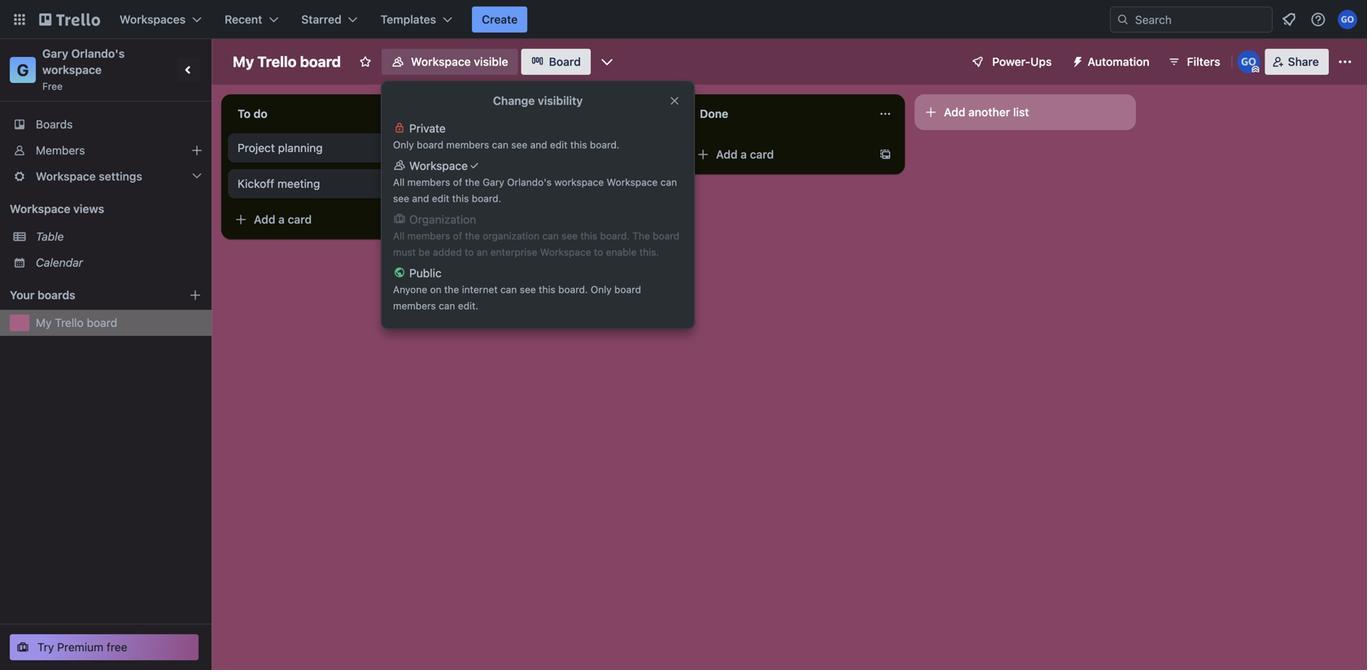 Task type: locate. For each thing, give the bounding box(es) containing it.
only down enable
[[591, 284, 612, 296]]

1 horizontal spatial only
[[591, 284, 612, 296]]

0 horizontal spatial edit
[[432, 193, 450, 204]]

anyone on the internet can see this board. only board members can edit.
[[393, 284, 642, 312]]

this member is an admin of this board. image
[[1253, 66, 1260, 73]]

visible
[[474, 55, 509, 68]]

2 horizontal spatial a
[[741, 148, 747, 161]]

my down 'recent'
[[233, 53, 254, 70]]

try premium free
[[37, 641, 127, 655]]

of inside all members of the gary orlando's workspace workspace can see and edit this board.
[[453, 177, 463, 188]]

0 vertical spatial my
[[233, 53, 254, 70]]

add left another
[[945, 105, 966, 119]]

1 horizontal spatial edit
[[550, 139, 568, 151]]

0 vertical spatial create from template… image
[[879, 148, 892, 161]]

templates button
[[371, 7, 463, 33]]

try premium free button
[[10, 635, 199, 661]]

must
[[393, 247, 416, 258]]

orlando's
[[71, 47, 125, 60], [507, 177, 552, 188]]

card
[[519, 148, 543, 161], [750, 148, 774, 161], [288, 213, 312, 226]]

members inside anyone on the internet can see this board. only board members can edit.
[[393, 300, 436, 312]]

gary down only board members can see and edit this board.
[[483, 177, 505, 188]]

2 horizontal spatial card
[[750, 148, 774, 161]]

1 vertical spatial create from template… image
[[417, 213, 430, 226]]

1 horizontal spatial workspace
[[555, 177, 604, 188]]

kickoff meeting link
[[238, 176, 427, 192]]

the inside all members of the gary orlando's workspace workspace can see and edit this board.
[[465, 177, 480, 188]]

create
[[482, 13, 518, 26]]

add a card down done
[[717, 148, 774, 161]]

0 vertical spatial only
[[393, 139, 414, 151]]

board. inside all members of the gary orlando's workspace workspace can see and edit this board.
[[472, 193, 502, 204]]

workspace for workspace views
[[10, 202, 70, 216]]

only down private
[[393, 139, 414, 151]]

close popover image
[[669, 94, 682, 107]]

workspace
[[411, 55, 471, 68], [410, 159, 468, 173], [36, 170, 96, 183], [607, 177, 658, 188], [10, 202, 70, 216], [540, 247, 592, 258]]

board
[[300, 53, 341, 70], [417, 139, 444, 151], [653, 230, 680, 242], [615, 284, 642, 296], [87, 316, 117, 330]]

orlando's inside all members of the gary orlando's workspace workspace can see and edit this board.
[[507, 177, 552, 188]]

create from template… image
[[879, 148, 892, 161], [417, 213, 430, 226]]

planning
[[278, 141, 323, 155]]

2 all from the top
[[393, 230, 405, 242]]

2 horizontal spatial add a card button
[[690, 142, 873, 168]]

edit up organization
[[432, 193, 450, 204]]

edit
[[550, 139, 568, 151], [432, 193, 450, 204]]

add for add a card button associated with to do
[[254, 213, 276, 226]]

visibility
[[538, 94, 583, 107]]

gary inside gary orlando's workspace free
[[42, 47, 68, 60]]

my trello board down starred
[[233, 53, 341, 70]]

card up all members of the gary orlando's workspace workspace can see and edit this board.
[[519, 148, 543, 161]]

1 horizontal spatial and
[[531, 139, 548, 151]]

the up organization
[[465, 177, 480, 188]]

add a card button for done
[[690, 142, 873, 168]]

the for workspace
[[465, 177, 480, 188]]

add a card button up all members of the gary orlando's workspace workspace can see and edit this board.
[[459, 142, 642, 168]]

a down kickoff meeting
[[279, 213, 285, 226]]

workspace up free
[[42, 63, 102, 77]]

0 vertical spatial trello
[[258, 53, 297, 70]]

add a card down kickoff meeting
[[254, 213, 312, 226]]

workspace up table
[[10, 202, 70, 216]]

0 vertical spatial all
[[393, 177, 405, 188]]

of up organization
[[453, 177, 463, 188]]

project
[[238, 141, 275, 155]]

recent
[[225, 13, 262, 26]]

1 vertical spatial orlando's
[[507, 177, 552, 188]]

my
[[233, 53, 254, 70], [36, 316, 52, 330]]

1 vertical spatial edit
[[432, 193, 450, 204]]

0 horizontal spatial gary
[[42, 47, 68, 60]]

to left an
[[465, 247, 474, 258]]

workspace up all members of the organization can see this board. the board must be added to an enterprise workspace to enable this.
[[555, 177, 604, 188]]

0 horizontal spatial a
[[279, 213, 285, 226]]

orlando's down only board members can see and edit this board.
[[507, 177, 552, 188]]

the
[[465, 177, 480, 188], [465, 230, 480, 242], [445, 284, 459, 296]]

orlando's down the back to home image
[[71, 47, 125, 60]]

the right on
[[445, 284, 459, 296]]

orlando's inside gary orlando's workspace free
[[71, 47, 125, 60]]

workspace down the members
[[36, 170, 96, 183]]

my inside board name text field
[[233, 53, 254, 70]]

my trello board down the your boards with 1 items element
[[36, 316, 117, 330]]

0 horizontal spatial add a card button
[[228, 207, 410, 233]]

do
[[254, 107, 268, 121]]

see down the 'enterprise'
[[520, 284, 536, 296]]

trello down boards
[[55, 316, 84, 330]]

1 vertical spatial workspace
[[555, 177, 604, 188]]

to left enable
[[594, 247, 604, 258]]

only
[[393, 139, 414, 151], [591, 284, 612, 296]]

0 vertical spatial of
[[453, 177, 463, 188]]

all for workspace
[[393, 177, 405, 188]]

1 horizontal spatial card
[[519, 148, 543, 161]]

power-ups
[[993, 55, 1052, 68]]

card down done 'text box'
[[750, 148, 774, 161]]

0 horizontal spatial and
[[412, 193, 429, 204]]

0 horizontal spatial only
[[393, 139, 414, 151]]

board inside all members of the organization can see this board. the board must be added to an enterprise workspace to enable this.
[[653, 230, 680, 242]]

the inside all members of the organization can see this board. the board must be added to an enterprise workspace to enable this.
[[465, 230, 480, 242]]

gary
[[42, 47, 68, 60], [483, 177, 505, 188]]

workspace inside all members of the gary orlando's workspace workspace can see and edit this board.
[[607, 177, 658, 188]]

gary inside all members of the gary orlando's workspace workspace can see and edit this board.
[[483, 177, 505, 188]]

add a card for done
[[717, 148, 774, 161]]

and down change visibility
[[531, 139, 548, 151]]

workspace up the
[[607, 177, 658, 188]]

Done text field
[[690, 101, 870, 127]]

0 vertical spatial the
[[465, 177, 480, 188]]

add a card button
[[459, 142, 642, 168], [690, 142, 873, 168], [228, 207, 410, 233]]

switch to… image
[[11, 11, 28, 28]]

members
[[447, 139, 489, 151], [408, 177, 450, 188], [408, 230, 450, 242], [393, 300, 436, 312]]

card down meeting
[[288, 213, 312, 226]]

1 horizontal spatial create from template… image
[[879, 148, 892, 161]]

this left the
[[581, 230, 598, 242]]

board inside anyone on the internet can see this board. only board members can edit.
[[615, 284, 642, 296]]

can
[[492, 139, 509, 151], [661, 177, 677, 188], [543, 230, 559, 242], [501, 284, 517, 296], [439, 300, 456, 312]]

and
[[531, 139, 548, 151], [412, 193, 429, 204]]

calendar link
[[36, 255, 202, 271]]

all
[[393, 177, 405, 188], [393, 230, 405, 242]]

Board name text field
[[225, 49, 349, 75]]

show menu image
[[1338, 54, 1354, 70]]

1 to from the left
[[465, 247, 474, 258]]

workspace
[[42, 63, 102, 77], [555, 177, 604, 188]]

and inside all members of the gary orlando's workspace workspace can see and edit this board.
[[412, 193, 429, 204]]

1 horizontal spatial trello
[[258, 53, 297, 70]]

of for workspace
[[453, 177, 463, 188]]

1 vertical spatial only
[[591, 284, 612, 296]]

workspace inside gary orlando's workspace free
[[42, 63, 102, 77]]

1 vertical spatial and
[[412, 193, 429, 204]]

workspace down templates dropdown button
[[411, 55, 471, 68]]

add for add another list button
[[945, 105, 966, 119]]

workspace navigation collapse icon image
[[178, 59, 200, 81]]

add board image
[[189, 289, 202, 302]]

my down the your boards
[[36, 316, 52, 330]]

add a card button down done 'text box'
[[690, 142, 873, 168]]

gary up free
[[42, 47, 68, 60]]

add a card
[[485, 148, 543, 161], [717, 148, 774, 161], [254, 213, 312, 226]]

boards link
[[0, 112, 212, 138]]

workspace inside all members of the gary orlando's workspace workspace can see and edit this board.
[[555, 177, 604, 188]]

trello down the recent popup button
[[258, 53, 297, 70]]

search image
[[1117, 13, 1130, 26]]

1 vertical spatial gary
[[483, 177, 505, 188]]

add for add a card button to the middle
[[485, 148, 507, 161]]

all inside all members of the organization can see this board. the board must be added to an enterprise workspace to enable this.
[[393, 230, 405, 242]]

premium
[[57, 641, 104, 655]]

trello
[[258, 53, 297, 70], [55, 316, 84, 330]]

1 horizontal spatial to
[[594, 247, 604, 258]]

only inside anyone on the internet can see this board. only board members can edit.
[[591, 284, 612, 296]]

0 vertical spatial gary
[[42, 47, 68, 60]]

0 vertical spatial workspace
[[42, 63, 102, 77]]

add inside add another list button
[[945, 105, 966, 119]]

1 vertical spatial the
[[465, 230, 480, 242]]

1 vertical spatial of
[[453, 230, 463, 242]]

to
[[465, 247, 474, 258], [594, 247, 604, 258]]

members inside all members of the gary orlando's workspace workspace can see and edit this board.
[[408, 177, 450, 188]]

filters button
[[1163, 49, 1226, 75]]

0 horizontal spatial workspace
[[42, 63, 102, 77]]

internet
[[462, 284, 498, 296]]

this inside anyone on the internet can see this board. only board members can edit.
[[539, 284, 556, 296]]

add up all members of the gary orlando's workspace workspace can see and edit this board.
[[485, 148, 507, 161]]

can inside all members of the organization can see this board. the board must be added to an enterprise workspace to enable this.
[[543, 230, 559, 242]]

a down done 'text box'
[[741, 148, 747, 161]]

board
[[549, 55, 581, 68]]

board up this.
[[653, 230, 680, 242]]

2 of from the top
[[453, 230, 463, 242]]

0 horizontal spatial my trello board
[[36, 316, 117, 330]]

add
[[945, 105, 966, 119], [485, 148, 507, 161], [717, 148, 738, 161], [254, 213, 276, 226]]

primary element
[[0, 0, 1368, 39]]

workspace views
[[10, 202, 104, 216]]

project planning link
[[238, 140, 427, 156]]

0 horizontal spatial my
[[36, 316, 52, 330]]

workspace down private
[[410, 159, 468, 173]]

edit down visibility
[[550, 139, 568, 151]]

board inside text field
[[300, 53, 341, 70]]

add down done
[[717, 148, 738, 161]]

add a card for to do
[[254, 213, 312, 226]]

this down all members of the organization can see this board. the board must be added to an enterprise workspace to enable this.
[[539, 284, 556, 296]]

1 all from the top
[[393, 177, 405, 188]]

see inside all members of the gary orlando's workspace workspace can see and edit this board.
[[393, 193, 410, 204]]

of inside all members of the organization can see this board. the board must be added to an enterprise workspace to enable this.
[[453, 230, 463, 242]]

1 horizontal spatial gary
[[483, 177, 505, 188]]

1 vertical spatial all
[[393, 230, 405, 242]]

0 horizontal spatial add a card
[[254, 213, 312, 226]]

a
[[510, 148, 516, 161], [741, 148, 747, 161], [279, 213, 285, 226]]

board down starred
[[300, 53, 341, 70]]

0 horizontal spatial create from template… image
[[417, 213, 430, 226]]

1 vertical spatial my trello board
[[36, 316, 117, 330]]

only board members can see and edit this board.
[[393, 139, 620, 151]]

trello inside board name text field
[[258, 53, 297, 70]]

settings
[[99, 170, 142, 183]]

add down kickoff
[[254, 213, 276, 226]]

1 horizontal spatial my trello board
[[233, 53, 341, 70]]

list
[[1014, 105, 1030, 119]]

of
[[453, 177, 463, 188], [453, 230, 463, 242]]

0 vertical spatial my trello board
[[233, 53, 341, 70]]

g link
[[10, 57, 36, 83]]

a up all members of the gary orlando's workspace workspace can see and edit this board.
[[510, 148, 516, 161]]

add a card button down kickoff meeting link
[[228, 207, 410, 233]]

this up organization
[[452, 193, 469, 204]]

1 vertical spatial my
[[36, 316, 52, 330]]

see up must
[[393, 193, 410, 204]]

your boards
[[10, 289, 75, 302]]

workspace right the 'enterprise'
[[540, 247, 592, 258]]

the up an
[[465, 230, 480, 242]]

workspace visible button
[[382, 49, 518, 75]]

card for done
[[750, 148, 774, 161]]

workspace inside dropdown button
[[36, 170, 96, 183]]

2 vertical spatial the
[[445, 284, 459, 296]]

1 horizontal spatial orlando's
[[507, 177, 552, 188]]

all inside all members of the gary orlando's workspace workspace can see and edit this board.
[[393, 177, 405, 188]]

1 horizontal spatial a
[[510, 148, 516, 161]]

add a card up all members of the gary orlando's workspace workspace can see and edit this board.
[[485, 148, 543, 161]]

0 horizontal spatial orlando's
[[71, 47, 125, 60]]

0 horizontal spatial trello
[[55, 316, 84, 330]]

1 vertical spatial trello
[[55, 316, 84, 330]]

board.
[[590, 139, 620, 151], [472, 193, 502, 204], [600, 230, 630, 242], [559, 284, 588, 296]]

workspace inside button
[[411, 55, 471, 68]]

the for organization
[[465, 230, 480, 242]]

2 horizontal spatial add a card
[[717, 148, 774, 161]]

2 to from the left
[[594, 247, 604, 258]]

1 horizontal spatial my
[[233, 53, 254, 70]]

this
[[571, 139, 588, 151], [452, 193, 469, 204], [581, 230, 598, 242], [539, 284, 556, 296]]

see
[[512, 139, 528, 151], [393, 193, 410, 204], [562, 230, 578, 242], [520, 284, 536, 296]]

0 horizontal spatial card
[[288, 213, 312, 226]]

0 horizontal spatial to
[[465, 247, 474, 258]]

back to home image
[[39, 7, 100, 33]]

and up organization
[[412, 193, 429, 204]]

0 vertical spatial orlando's
[[71, 47, 125, 60]]

to do
[[238, 107, 268, 121]]

board down enable
[[615, 284, 642, 296]]

of up added
[[453, 230, 463, 242]]

1 of from the top
[[453, 177, 463, 188]]

see down all members of the gary orlando's workspace workspace can see and edit this board.
[[562, 230, 578, 242]]



Task type: vqa. For each thing, say whether or not it's contained in the screenshot.
text box
no



Task type: describe. For each thing, give the bounding box(es) containing it.
gary orlando's workspace link
[[42, 47, 128, 77]]

added
[[433, 247, 462, 258]]

workspace settings
[[36, 170, 142, 183]]

board down the your boards with 1 items element
[[87, 316, 117, 330]]

project planning
[[238, 141, 323, 155]]

organization
[[410, 213, 477, 226]]

power-ups button
[[960, 49, 1062, 75]]

be
[[419, 247, 430, 258]]

boards
[[36, 118, 73, 131]]

of for organization
[[453, 230, 463, 242]]

this inside all members of the organization can see this board. the board must be added to an enterprise workspace to enable this.
[[581, 230, 598, 242]]

share button
[[1266, 49, 1330, 75]]

automation button
[[1066, 49, 1160, 75]]

board. inside anyone on the internet can see this board. only board members can edit.
[[559, 284, 588, 296]]

add for add a card button for done
[[717, 148, 738, 161]]

gary orlando (garyorlando) image
[[1339, 10, 1358, 29]]

board down private
[[417, 139, 444, 151]]

To do text field
[[228, 101, 407, 127]]

this inside all members of the gary orlando's workspace workspace can see and edit this board.
[[452, 193, 469, 204]]

star or unstar board image
[[359, 55, 372, 68]]

this.
[[640, 247, 660, 258]]

kickoff
[[238, 177, 275, 191]]

see inside anyone on the internet can see this board. only board members can edit.
[[520, 284, 536, 296]]

1 horizontal spatial add a card
[[485, 148, 543, 161]]

gary orlando (garyorlando) image
[[1238, 50, 1261, 73]]

see down change on the left of the page
[[512, 139, 528, 151]]

workspace for workspace settings
[[36, 170, 96, 183]]

all for organization
[[393, 230, 405, 242]]

board link
[[522, 49, 591, 75]]

1 horizontal spatial add a card button
[[459, 142, 642, 168]]

starred button
[[292, 7, 368, 33]]

power-
[[993, 55, 1031, 68]]

done
[[700, 107, 729, 121]]

change visibility
[[493, 94, 583, 107]]

change
[[493, 94, 535, 107]]

another
[[969, 105, 1011, 119]]

0 vertical spatial and
[[531, 139, 548, 151]]

all members of the gary orlando's workspace workspace can see and edit this board.
[[393, 177, 677, 204]]

free
[[42, 81, 63, 92]]

starred
[[302, 13, 342, 26]]

create button
[[472, 7, 528, 33]]

add a card button for to do
[[228, 207, 410, 233]]

all members of the organization can see this board. the board must be added to an enterprise workspace to enable this.
[[393, 230, 680, 258]]

a for done
[[741, 148, 747, 161]]

create from template… image for done
[[879, 148, 892, 161]]

a for to do
[[279, 213, 285, 226]]

workspaces button
[[110, 7, 212, 33]]

workspace for workspace
[[410, 159, 468, 173]]

Search field
[[1130, 7, 1273, 32]]

the
[[633, 230, 650, 242]]

boards
[[37, 289, 75, 302]]

edit inside all members of the gary orlando's workspace workspace can see and edit this board.
[[432, 193, 450, 204]]

public
[[410, 267, 442, 280]]

members
[[36, 144, 85, 157]]

members inside all members of the organization can see this board. the board must be added to an enterprise workspace to enable this.
[[408, 230, 450, 242]]

calendar
[[36, 256, 83, 270]]

workspace settings button
[[0, 164, 212, 190]]

my trello board link
[[36, 315, 202, 331]]

enable
[[606, 247, 637, 258]]

organization
[[483, 230, 540, 242]]

ups
[[1031, 55, 1052, 68]]

automation
[[1088, 55, 1150, 68]]

see inside all members of the organization can see this board. the board must be added to an enterprise workspace to enable this.
[[562, 230, 578, 242]]

gary orlando's workspace free
[[42, 47, 128, 92]]

views
[[73, 202, 104, 216]]

workspace inside all members of the organization can see this board. the board must be added to an enterprise workspace to enable this.
[[540, 247, 592, 258]]

templates
[[381, 13, 436, 26]]

this down visibility
[[571, 139, 588, 151]]

open information menu image
[[1311, 11, 1327, 28]]

trello inside my trello board link
[[55, 316, 84, 330]]

table link
[[36, 229, 202, 245]]

to
[[238, 107, 251, 121]]

board. inside all members of the organization can see this board. the board must be added to an enterprise workspace to enable this.
[[600, 230, 630, 242]]

customize views image
[[599, 54, 615, 70]]

edit.
[[458, 300, 479, 312]]

my inside my trello board link
[[36, 316, 52, 330]]

add another list button
[[915, 94, 1137, 130]]

0 vertical spatial edit
[[550, 139, 568, 151]]

free
[[107, 641, 127, 655]]

your
[[10, 289, 35, 302]]

an
[[477, 247, 488, 258]]

workspaces
[[120, 13, 186, 26]]

share
[[1289, 55, 1320, 68]]

recent button
[[215, 7, 288, 33]]

my trello board inside board name text field
[[233, 53, 341, 70]]

filters
[[1188, 55, 1221, 68]]

meeting
[[278, 177, 320, 191]]

enterprise
[[491, 247, 538, 258]]

table
[[36, 230, 64, 243]]

add another list
[[945, 105, 1030, 119]]

workspace visible
[[411, 55, 509, 68]]

on
[[430, 284, 442, 296]]

anyone
[[393, 284, 428, 296]]

try
[[37, 641, 54, 655]]

g
[[17, 60, 29, 79]]

workspace for workspace visible
[[411, 55, 471, 68]]

your boards with 1 items element
[[10, 286, 164, 305]]

0 notifications image
[[1280, 10, 1300, 29]]

card for to do
[[288, 213, 312, 226]]

members link
[[0, 138, 212, 164]]

private
[[410, 122, 446, 135]]

the inside anyone on the internet can see this board. only board members can edit.
[[445, 284, 459, 296]]

sm image
[[1066, 49, 1088, 72]]

kickoff meeting
[[238, 177, 320, 191]]

create from template… image for to do
[[417, 213, 430, 226]]

can inside all members of the gary orlando's workspace workspace can see and edit this board.
[[661, 177, 677, 188]]



